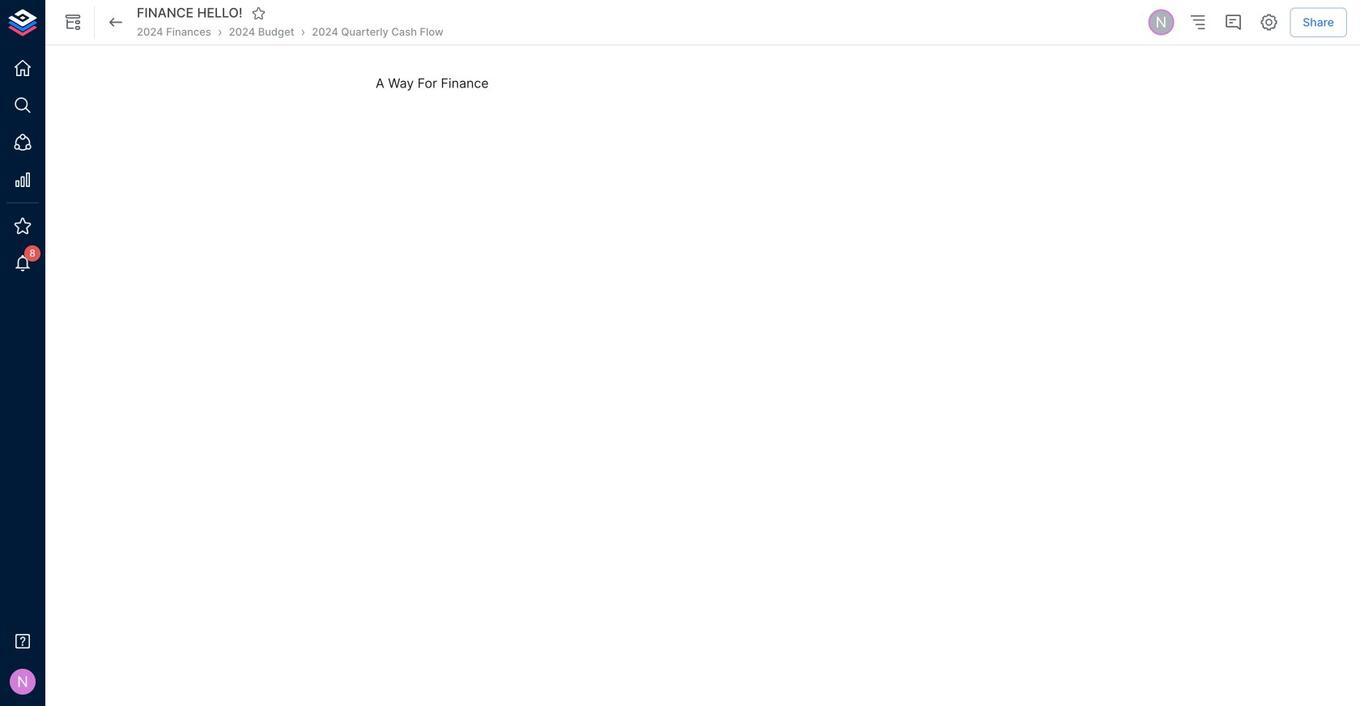 Task type: locate. For each thing, give the bounding box(es) containing it.
go back image
[[106, 13, 126, 32]]



Task type: vqa. For each thing, say whether or not it's contained in the screenshot.
bottom password 'Password Field'
no



Task type: describe. For each thing, give the bounding box(es) containing it.
settings image
[[1260, 13, 1279, 32]]

show wiki image
[[63, 13, 83, 32]]

comments image
[[1224, 13, 1243, 32]]

favorite image
[[252, 6, 266, 20]]

table of contents image
[[1188, 13, 1208, 32]]



